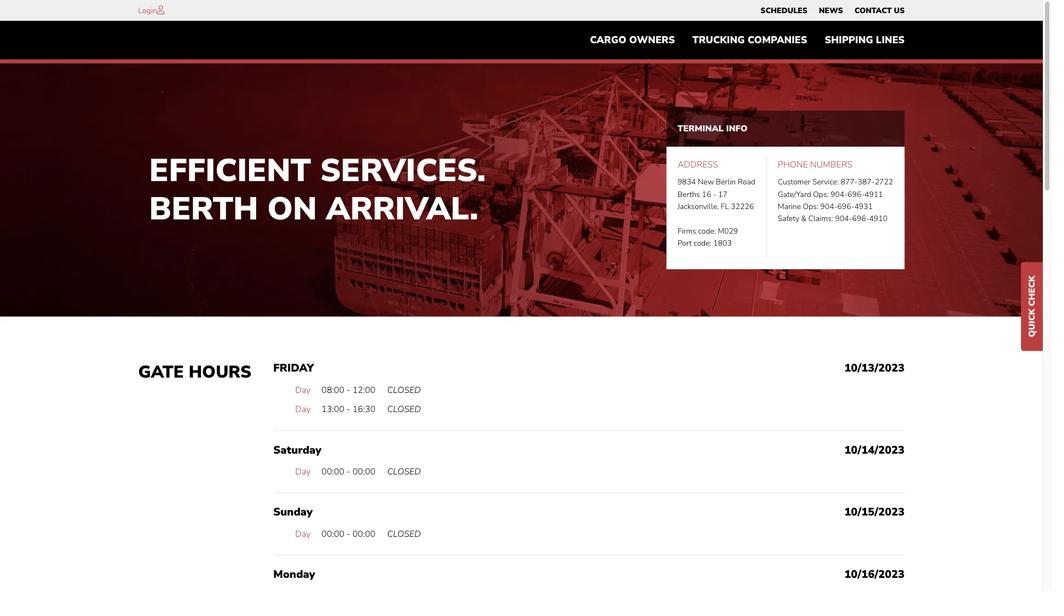 Task type: locate. For each thing, give the bounding box(es) containing it.
gate/yard
[[778, 189, 812, 200]]

4931
[[855, 201, 873, 212]]

road
[[738, 177, 756, 187]]

friday
[[274, 361, 314, 376]]

closed for sunday
[[388, 528, 421, 540]]

code:
[[699, 226, 716, 236], [694, 238, 712, 249]]

- for friday
[[347, 384, 351, 396]]

0 vertical spatial menu bar
[[755, 3, 911, 18]]

day down friday
[[295, 384, 311, 396]]

trucking companies
[[693, 33, 808, 47]]

0 vertical spatial ops:
[[814, 189, 829, 200]]

day down sunday
[[295, 528, 311, 540]]

day down saturday
[[295, 466, 311, 478]]

17
[[719, 189, 728, 200]]

terminal info
[[678, 123, 748, 135]]

menu bar down the schedules
[[582, 29, 914, 51]]

ops:
[[814, 189, 829, 200], [803, 201, 819, 212]]

0 vertical spatial 696-
[[848, 189, 865, 200]]

904- up claims:
[[821, 201, 838, 212]]

904-
[[831, 189, 848, 200], [821, 201, 838, 212], [836, 214, 853, 224]]

day left 13:00
[[295, 404, 311, 416]]

696-
[[848, 189, 865, 200], [838, 201, 855, 212], [853, 214, 870, 224]]

closed
[[388, 384, 421, 396], [388, 404, 421, 416], [388, 466, 421, 478], [388, 528, 421, 540]]

day for sunday
[[295, 528, 311, 540]]

1 vertical spatial code:
[[694, 238, 712, 249]]

monday
[[274, 567, 315, 582]]

877-
[[841, 177, 858, 187]]

phone
[[778, 159, 809, 171]]

3 day from the top
[[295, 466, 311, 478]]

contact
[[855, 5, 892, 16]]

terminal
[[678, 123, 724, 135]]

00:00 - 00:00 for sunday
[[322, 528, 376, 540]]

1 vertical spatial menu bar
[[582, 29, 914, 51]]

16:30
[[353, 404, 376, 416]]

closed for friday
[[388, 384, 421, 396]]

0 vertical spatial 904-
[[831, 189, 848, 200]]

day for friday
[[295, 384, 311, 396]]

3 closed from the top
[[388, 466, 421, 478]]

2 vertical spatial 904-
[[836, 214, 853, 224]]

1 day from the top
[[295, 384, 311, 396]]

0 vertical spatial code:
[[699, 226, 716, 236]]

menu bar containing cargo owners
[[582, 29, 914, 51]]

13:00 - 16:30
[[322, 404, 376, 416]]

login link
[[138, 5, 157, 16]]

387-
[[858, 177, 875, 187]]

shipping
[[825, 33, 874, 47]]

new
[[698, 177, 714, 187]]

00:00 - 00:00 for saturday
[[322, 466, 376, 478]]

menu bar up shipping
[[755, 3, 911, 18]]

4911
[[865, 189, 884, 200]]

hours
[[189, 361, 252, 384]]

4 day from the top
[[295, 528, 311, 540]]

day
[[295, 384, 311, 396], [295, 404, 311, 416], [295, 466, 311, 478], [295, 528, 311, 540]]

code: up the 1803
[[699, 226, 716, 236]]

trucking
[[693, 33, 745, 47]]

32226
[[732, 201, 755, 212]]

sunday
[[274, 505, 313, 520]]

contact us
[[855, 5, 905, 16]]

saturday
[[274, 443, 322, 458]]

code: right port
[[694, 238, 712, 249]]

info
[[727, 123, 748, 135]]

efficient
[[149, 149, 311, 193]]

904- right claims:
[[836, 214, 853, 224]]

904- down 877-
[[831, 189, 848, 200]]

1803
[[714, 238, 732, 249]]

cargo owners
[[590, 33, 675, 47]]

ops: down service:
[[814, 189, 829, 200]]

berths
[[678, 189, 701, 200]]

shipping lines
[[825, 33, 905, 47]]

ops: up &
[[803, 201, 819, 212]]

00:00 - 00:00
[[322, 466, 376, 478], [322, 528, 376, 540]]

m029
[[718, 226, 739, 236]]

gate
[[138, 361, 184, 384]]

contact us link
[[855, 3, 905, 18]]

2 00:00 - 00:00 from the top
[[322, 528, 376, 540]]

menu bar
[[755, 3, 911, 18], [582, 29, 914, 51]]

&
[[802, 214, 807, 224]]

1 vertical spatial 00:00 - 00:00
[[322, 528, 376, 540]]

1 00:00 - 00:00 from the top
[[322, 466, 376, 478]]

0 vertical spatial 00:00 - 00:00
[[322, 466, 376, 478]]

efficient services. berth on arrival.
[[149, 149, 486, 231]]

10/13/2023
[[845, 361, 905, 376]]

user image
[[157, 5, 165, 14]]

4 closed from the top
[[388, 528, 421, 540]]

-
[[714, 189, 717, 200], [347, 384, 351, 396], [347, 404, 351, 416], [347, 466, 351, 478], [347, 528, 351, 540]]

00:00
[[322, 466, 345, 478], [353, 466, 376, 478], [322, 528, 345, 540], [353, 528, 376, 540]]

1 closed from the top
[[388, 384, 421, 396]]



Task type: vqa. For each thing, say whether or not it's contained in the screenshot.
Road
yes



Task type: describe. For each thing, give the bounding box(es) containing it.
schedules link
[[761, 3, 808, 18]]

check
[[1027, 276, 1038, 307]]

jacksonville,
[[678, 201, 719, 212]]

9834
[[678, 177, 696, 187]]

quick check link
[[1022, 262, 1044, 351]]

12:00
[[353, 384, 376, 396]]

08:00 - 12:00
[[322, 384, 376, 396]]

services.
[[320, 149, 486, 193]]

schedules
[[761, 5, 808, 16]]

marine
[[778, 201, 802, 212]]

shipping lines link
[[817, 29, 914, 51]]

firms code:  m029 port code:  1803
[[678, 226, 739, 249]]

quick
[[1027, 309, 1038, 338]]

16
[[703, 189, 712, 200]]

1 vertical spatial ops:
[[803, 201, 819, 212]]

owners
[[630, 33, 675, 47]]

lines
[[877, 33, 905, 47]]

1 vertical spatial 904-
[[821, 201, 838, 212]]

news
[[820, 5, 844, 16]]

quick check
[[1027, 276, 1038, 338]]

gate hours
[[138, 361, 252, 384]]

cargo owners link
[[582, 29, 684, 51]]

08:00
[[322, 384, 345, 396]]

10/16/2023
[[845, 567, 905, 582]]

safety
[[778, 214, 800, 224]]

address
[[678, 159, 719, 171]]

berlin
[[716, 177, 736, 187]]

berth
[[149, 187, 258, 231]]

phone numbers
[[778, 159, 853, 171]]

arrival.
[[326, 187, 479, 231]]

cargo
[[590, 33, 627, 47]]

companies
[[748, 33, 808, 47]]

menu bar containing schedules
[[755, 3, 911, 18]]

2 vertical spatial 696-
[[853, 214, 870, 224]]

10/14/2023
[[845, 443, 905, 458]]

13:00
[[322, 404, 345, 416]]

10/15/2023
[[845, 505, 905, 520]]

- inside 9834 new berlin road berths 16 - 17 jacksonville, fl 32226
[[714, 189, 717, 200]]

service:
[[813, 177, 839, 187]]

news link
[[820, 3, 844, 18]]

claims:
[[809, 214, 834, 224]]

2 day from the top
[[295, 404, 311, 416]]

1 vertical spatial 696-
[[838, 201, 855, 212]]

numbers
[[811, 159, 853, 171]]

2 closed from the top
[[388, 404, 421, 416]]

on
[[267, 187, 317, 231]]

- for saturday
[[347, 466, 351, 478]]

firms
[[678, 226, 697, 236]]

2722
[[875, 177, 894, 187]]

fl
[[721, 201, 730, 212]]

customer service: 877-387-2722 gate/yard ops: 904-696-4911 marine ops: 904-696-4931 safety & claims: 904-696-4910
[[778, 177, 894, 224]]

day for saturday
[[295, 466, 311, 478]]

login
[[138, 5, 157, 16]]

us
[[895, 5, 905, 16]]

4910
[[870, 214, 888, 224]]

port
[[678, 238, 692, 249]]

trucking companies link
[[684, 29, 817, 51]]

closed for saturday
[[388, 466, 421, 478]]

- for sunday
[[347, 528, 351, 540]]

9834 new berlin road berths 16 - 17 jacksonville, fl 32226
[[678, 177, 756, 212]]

customer
[[778, 177, 811, 187]]



